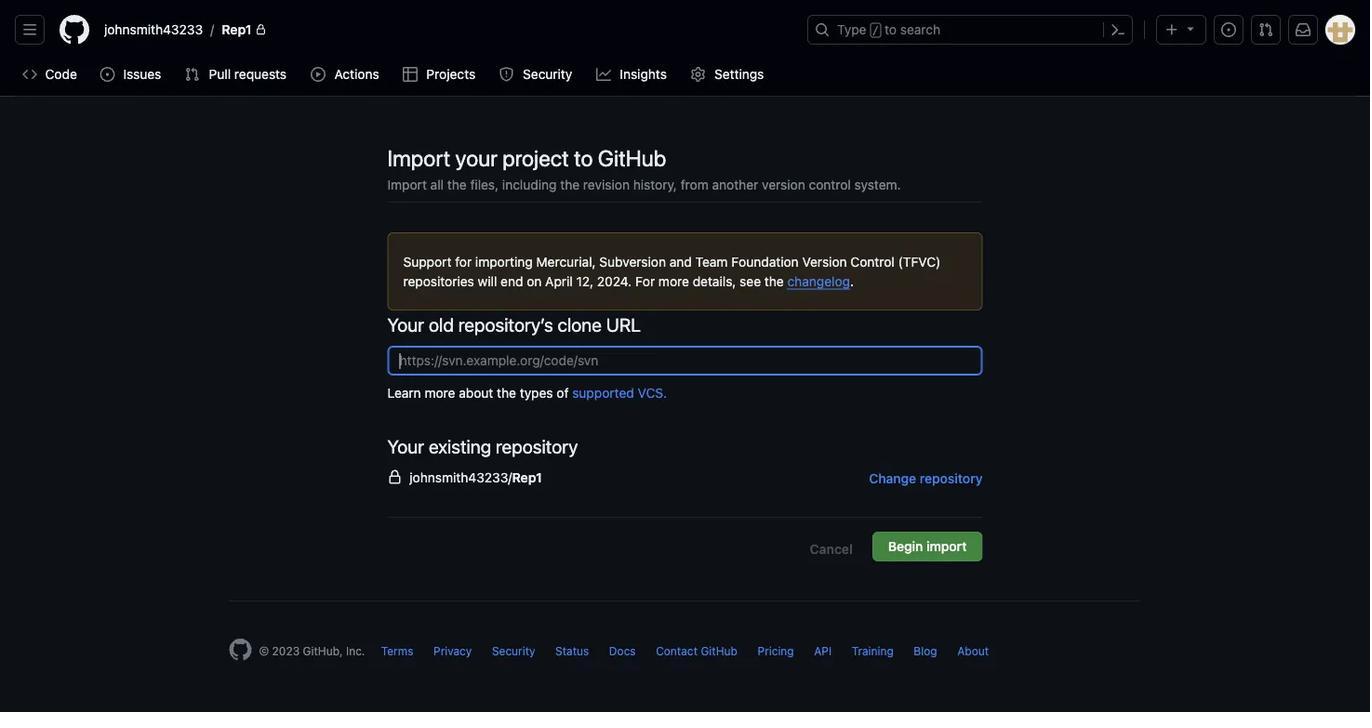 Task type: locate. For each thing, give the bounding box(es) containing it.
0 vertical spatial homepage image
[[60, 15, 89, 45]]

issue opened image
[[1221, 22, 1236, 37], [100, 67, 115, 82]]

requests
[[234, 67, 287, 82]]

actions link
[[303, 60, 388, 88]]

learn more about the types of supported vcs.
[[387, 385, 667, 400]]

0 horizontal spatial /
[[210, 22, 214, 37]]

issues
[[123, 67, 161, 82]]

shield image
[[499, 67, 514, 82]]

change
[[869, 471, 916, 486]]

0 horizontal spatial to
[[574, 145, 593, 171]]

the left types
[[497, 385, 516, 400]]

1 horizontal spatial repository
[[920, 471, 983, 486]]

0 horizontal spatial rep1
[[222, 22, 252, 37]]

of
[[557, 385, 569, 400]]

/ inside johnsmith43233 /
[[210, 22, 214, 37]]

0 vertical spatial security link
[[492, 60, 581, 88]]

code link
[[15, 60, 85, 88]]

1 horizontal spatial homepage image
[[229, 639, 252, 661]]

lock image left 'johnsmith43233/'
[[387, 470, 402, 485]]

0 vertical spatial your
[[387, 313, 424, 335]]

the
[[447, 177, 467, 192], [560, 177, 580, 192], [764, 273, 784, 289], [497, 385, 516, 400]]

to up revision
[[574, 145, 593, 171]]

1 horizontal spatial /
[[872, 24, 879, 37]]

0 vertical spatial repository
[[496, 435, 578, 457]]

plus image
[[1164, 22, 1179, 37]]

johnsmith43233 /
[[104, 22, 214, 37]]

1 vertical spatial lock image
[[387, 470, 402, 485]]

0 vertical spatial import
[[387, 145, 450, 171]]

lock image up requests
[[255, 24, 267, 35]]

importing
[[475, 254, 533, 269]]

issue opened image for git pull request image at the top of page
[[100, 67, 115, 82]]

privacy link
[[433, 645, 472, 658]]

will
[[478, 273, 497, 289]]

1 vertical spatial more
[[425, 385, 455, 400]]

1 vertical spatial your
[[387, 435, 424, 457]]

0 vertical spatial rep1
[[222, 22, 252, 37]]

issue opened image left issues
[[100, 67, 115, 82]]

settings
[[714, 67, 764, 82]]

inc.
[[346, 645, 365, 658]]

training
[[852, 645, 894, 658]]

0 horizontal spatial issue opened image
[[100, 67, 115, 82]]

rep1 link
[[214, 15, 274, 45]]

0 horizontal spatial more
[[425, 385, 455, 400]]

repositories
[[403, 273, 474, 289]]

github right the contact
[[701, 645, 738, 658]]

security link
[[492, 60, 581, 88], [492, 645, 535, 658]]

repository right change on the right of page
[[920, 471, 983, 486]]

1 vertical spatial repository
[[920, 471, 983, 486]]

projects link
[[395, 60, 484, 88]]

security
[[523, 67, 572, 82], [492, 645, 535, 658]]

lock image inside rep1 link
[[255, 24, 267, 35]]

docs link
[[609, 645, 636, 658]]

©
[[259, 645, 269, 658]]

0 horizontal spatial lock image
[[255, 24, 267, 35]]

12,
[[576, 273, 593, 289]]

repository
[[496, 435, 578, 457], [920, 471, 983, 486]]

2024.
[[597, 273, 632, 289]]

the down foundation
[[764, 273, 784, 289]]

more right learn at the left bottom of page
[[425, 385, 455, 400]]

issue opened image left git pull request icon
[[1221, 22, 1236, 37]]

version
[[802, 254, 847, 269]]

cancel button
[[795, 536, 868, 564]]

control
[[809, 177, 851, 192]]

insights
[[620, 67, 667, 82]]

your left old
[[387, 313, 424, 335]]

git pull request image
[[185, 67, 199, 82]]

more inside support for importing mercurial, subversion and team foundation version control (tfvc) repositories will end     on april 12, 2024. for more details, see the
[[658, 273, 689, 289]]

footer
[[214, 601, 1156, 708]]

johnsmith43233/ rep1
[[406, 470, 542, 485]]

existing
[[429, 435, 491, 457]]

issue opened image inside issues link
[[100, 67, 115, 82]]

terms
[[381, 645, 413, 658]]

0 horizontal spatial homepage image
[[60, 15, 89, 45]]

import up all
[[387, 145, 450, 171]]

subversion
[[599, 254, 666, 269]]

security inside footer
[[492, 645, 535, 658]]

type / to search
[[837, 22, 941, 37]]

github up history,
[[598, 145, 666, 171]]

end
[[501, 273, 523, 289]]

learn
[[387, 385, 421, 400]]

1 horizontal spatial issue opened image
[[1221, 22, 1236, 37]]

actions
[[334, 67, 379, 82]]

import
[[387, 145, 450, 171], [387, 177, 427, 192]]

security right shield image
[[523, 67, 572, 82]]

import left all
[[387, 177, 427, 192]]

status
[[555, 645, 589, 658]]

homepage image up the 'code'
[[60, 15, 89, 45]]

0 vertical spatial to
[[885, 22, 897, 37]]

1 vertical spatial issue opened image
[[100, 67, 115, 82]]

0 horizontal spatial repository
[[496, 435, 578, 457]]

your old repository's clone url
[[387, 313, 641, 335]]

more down "and" at top
[[658, 273, 689, 289]]

your down learn at the left bottom of page
[[387, 435, 424, 457]]

your for your old repository's clone url
[[387, 313, 424, 335]]

1 vertical spatial github
[[701, 645, 738, 658]]

project
[[502, 145, 569, 171]]

from
[[681, 177, 709, 192]]

system.
[[854, 177, 901, 192]]

repository down types
[[496, 435, 578, 457]]

1 your from the top
[[387, 313, 424, 335]]

© 2023 github, inc.
[[259, 645, 365, 658]]

on
[[527, 273, 542, 289]]

/ up pull
[[210, 22, 214, 37]]

cancel
[[810, 542, 853, 557]]

pull requests
[[209, 67, 287, 82]]

1 vertical spatial security
[[492, 645, 535, 658]]

search
[[900, 22, 941, 37]]

team
[[695, 254, 728, 269]]

0 vertical spatial lock image
[[255, 24, 267, 35]]

2 your from the top
[[387, 435, 424, 457]]

homepage image left ©
[[229, 639, 252, 661]]

contact github
[[656, 645, 738, 658]]

mercurial,
[[536, 254, 596, 269]]

api link
[[814, 645, 832, 658]]

0 vertical spatial more
[[658, 273, 689, 289]]

more
[[658, 273, 689, 289], [425, 385, 455, 400]]

0 vertical spatial issue opened image
[[1221, 22, 1236, 37]]

triangle down image
[[1183, 21, 1198, 36]]

security link left graph image
[[492, 60, 581, 88]]

0 vertical spatial security
[[523, 67, 572, 82]]

1 horizontal spatial rep1
[[512, 470, 542, 485]]

your
[[387, 313, 424, 335], [387, 435, 424, 457]]

1 vertical spatial security link
[[492, 645, 535, 658]]

1 vertical spatial to
[[574, 145, 593, 171]]

2 security link from the top
[[492, 645, 535, 658]]

lock image
[[255, 24, 267, 35], [387, 470, 402, 485]]

rep1
[[222, 22, 252, 37], [512, 470, 542, 485]]

your
[[455, 145, 498, 171]]

change repository
[[869, 471, 983, 486]]

to
[[885, 22, 897, 37], [574, 145, 593, 171]]

blog
[[914, 645, 937, 658]]

1 vertical spatial import
[[387, 177, 427, 192]]

code
[[45, 67, 77, 82]]

rep1 up 'pull requests' "link" in the top of the page
[[222, 22, 252, 37]]

list containing johnsmith43233 /
[[97, 15, 796, 45]]

homepage image
[[60, 15, 89, 45], [229, 639, 252, 661]]

the inside support for importing mercurial, subversion and team foundation version control (tfvc) repositories will end     on april 12, 2024. for more details, see the
[[764, 273, 784, 289]]

github inside footer
[[701, 645, 738, 658]]

rep1 down your existing repository
[[512, 470, 542, 485]]

security link left status link
[[492, 645, 535, 658]]

0 horizontal spatial github
[[598, 145, 666, 171]]

list
[[97, 15, 796, 45]]

play image
[[311, 67, 326, 82]]

table image
[[403, 67, 418, 82]]

1 horizontal spatial github
[[701, 645, 738, 658]]

/
[[210, 22, 214, 37], [872, 24, 879, 37]]

to left search on the right top of the page
[[885, 22, 897, 37]]

support for importing mercurial, subversion and team foundation version control (tfvc) repositories will end     on april 12, 2024. for more details, see the
[[403, 254, 941, 289]]

0 vertical spatial github
[[598, 145, 666, 171]]

old
[[429, 313, 454, 335]]

1 horizontal spatial more
[[658, 273, 689, 289]]

/ right type
[[872, 24, 879, 37]]

clone
[[558, 313, 602, 335]]

1 vertical spatial rep1
[[512, 470, 542, 485]]

/ inside type / to search
[[872, 24, 879, 37]]

security left status link
[[492, 645, 535, 658]]

1 vertical spatial homepage image
[[229, 639, 252, 661]]



Task type: describe. For each thing, give the bounding box(es) containing it.
notifications image
[[1296, 22, 1311, 37]]

(tfvc)
[[898, 254, 941, 269]]

all
[[430, 177, 444, 192]]

files,
[[470, 177, 499, 192]]

for
[[635, 273, 655, 289]]

begin import button
[[872, 532, 983, 562]]

supported vcs. button
[[572, 383, 667, 403]]

command palette image
[[1111, 22, 1125, 37]]

1 import from the top
[[387, 145, 450, 171]]

history,
[[633, 177, 677, 192]]

changelog link
[[787, 273, 850, 289]]

projects
[[426, 67, 475, 82]]

changelog .
[[787, 273, 854, 289]]

april
[[545, 273, 573, 289]]

footer containing © 2023 github, inc.
[[214, 601, 1156, 708]]

1 horizontal spatial lock image
[[387, 470, 402, 485]]

homepage image inside footer
[[229, 639, 252, 661]]

import
[[926, 539, 967, 554]]

1 security link from the top
[[492, 60, 581, 88]]

import your project to github import all the files, including the revision history, from another version control system.
[[387, 145, 901, 192]]

to inside import your project to github import all the files, including the revision history, from another version control system.
[[574, 145, 593, 171]]

changelog
[[787, 273, 850, 289]]

2 import from the top
[[387, 177, 427, 192]]

johnsmith43233
[[104, 22, 203, 37]]

graph image
[[596, 67, 611, 82]]

supported
[[572, 385, 634, 400]]

repository's
[[458, 313, 553, 335]]

pricing
[[758, 645, 794, 658]]

/ for johnsmith43233
[[210, 22, 214, 37]]

about link
[[957, 645, 989, 658]]

contact
[[656, 645, 698, 658]]

foundation
[[731, 254, 799, 269]]

including
[[502, 177, 557, 192]]

api
[[814, 645, 832, 658]]

control
[[850, 254, 895, 269]]

2023
[[272, 645, 300, 658]]

johnsmith43233/
[[410, 470, 512, 485]]

pull
[[209, 67, 231, 82]]

github,
[[303, 645, 343, 658]]

for
[[455, 254, 472, 269]]

contact github link
[[656, 645, 738, 658]]

git pull request image
[[1258, 22, 1273, 37]]

pricing link
[[758, 645, 794, 658]]

change repository link
[[869, 468, 983, 490]]

see
[[740, 273, 761, 289]]

johnsmith43233 link
[[97, 15, 210, 45]]

docs
[[609, 645, 636, 658]]

1 horizontal spatial to
[[885, 22, 897, 37]]

gear image
[[691, 67, 705, 82]]

training link
[[852, 645, 894, 658]]

about
[[459, 385, 493, 400]]

support
[[403, 254, 452, 269]]

pull requests link
[[177, 60, 296, 88]]

your for your existing repository
[[387, 435, 424, 457]]

types
[[520, 385, 553, 400]]

details,
[[693, 273, 736, 289]]

the left revision
[[560, 177, 580, 192]]

insights link
[[589, 60, 676, 88]]

Your old repository's clone URL url field
[[387, 346, 983, 376]]

about
[[957, 645, 989, 658]]

settings link
[[683, 60, 773, 88]]

begin
[[888, 539, 923, 554]]

/ for type
[[872, 24, 879, 37]]

the right all
[[447, 177, 467, 192]]

issue opened image for git pull request icon
[[1221, 22, 1236, 37]]

terms link
[[381, 645, 413, 658]]

begin import
[[888, 539, 967, 554]]

vcs.
[[638, 385, 667, 400]]

issues link
[[92, 60, 170, 88]]

your existing repository
[[387, 435, 578, 457]]

privacy
[[433, 645, 472, 658]]

.
[[850, 273, 854, 289]]

code image
[[22, 67, 37, 82]]

url
[[606, 313, 641, 335]]

status link
[[555, 645, 589, 658]]

github inside import your project to github import all the files, including the revision history, from another version control system.
[[598, 145, 666, 171]]

blog link
[[914, 645, 937, 658]]

version
[[762, 177, 805, 192]]



Task type: vqa. For each thing, say whether or not it's contained in the screenshot.
PROJECT NAVIGATION
no



